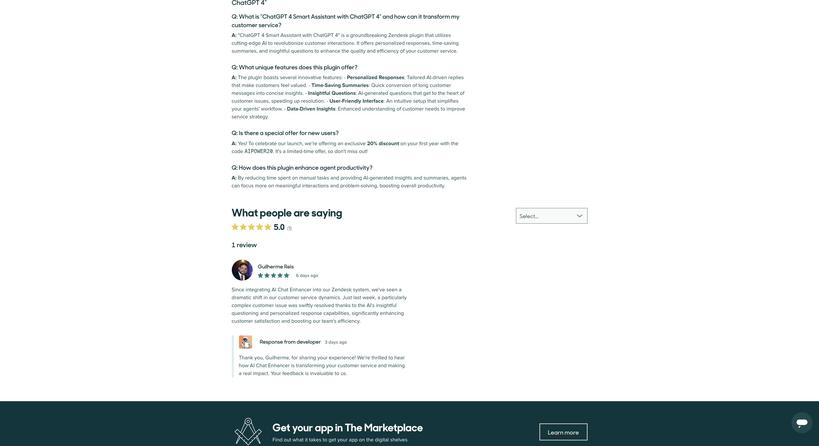 Task type: locate. For each thing, give the bounding box(es) containing it.
thanks
[[336, 302, 351, 309]]

driven
[[433, 74, 447, 81]]

0 horizontal spatial into
[[256, 90, 265, 97]]

into up issues,
[[256, 90, 265, 97]]

your inside : an intuitive setup that simplifies your agents' workflow. -
[[232, 106, 242, 112]]

spent
[[278, 175, 291, 181]]

- inside : tailored ai-driven replies that make customers feel valued. -
[[309, 82, 310, 89]]

how inside 'thank you, guilherme, for sharing your experience! we're thrilled to hear how ai chat enhancer is transforming your customer service and making a real impact. your feedback is invaluable to us.'
[[239, 363, 249, 369]]

the left digital
[[367, 437, 374, 444]]

replies
[[449, 74, 464, 81]]

1 vertical spatial how
[[239, 363, 249, 369]]

0 horizontal spatial ai
[[250, 363, 255, 369]]

1 horizontal spatial this
[[313, 63, 323, 71]]

of inside '"chatgpt 4 smart assistant with chatgpt 4" is a groundbreaking zendesk plugin that utilizes cutting-edge ai to revolutionize customer interactions. it offers personalized responses, time-saving summaries, and insightful questions to enhance the quality and efficiency of your customer service.'
[[400, 48, 405, 54]]

and up "overall"
[[414, 175, 423, 181]]

more down reducing
[[255, 183, 267, 189]]

just
[[343, 294, 352, 301]]

days
[[300, 273, 310, 278], [329, 340, 338, 345]]

our up it's
[[278, 140, 286, 147]]

takes
[[309, 437, 322, 444]]

summaries, inside by reducing time spent on manual tasks and providing ai-generated insights and summaries, agents can focus more on meaningful interactions and problem-solving, boosting overall productivity.
[[424, 175, 450, 181]]

app left digital
[[349, 437, 358, 444]]

1 horizontal spatial questions
[[390, 90, 412, 97]]

boosting down insights at the top of page
[[380, 183, 400, 189]]

: inside : ai-generated questions that get to the heart of customer issues, speeding up resolution. -
[[356, 90, 357, 97]]

and
[[383, 12, 393, 20], [259, 48, 268, 54], [367, 48, 376, 54], [331, 175, 339, 181], [414, 175, 423, 181], [330, 183, 339, 189], [260, 310, 269, 317], [282, 318, 290, 325], [378, 363, 387, 369]]

and up groundbreaking
[[383, 12, 393, 20]]

enhancer down guilherme,
[[268, 363, 290, 369]]

- up time-saving summaries
[[344, 74, 346, 81]]

4 inside q: what is "chatgpt 4 smart assistant with chatgpt 4" and how can it transform my customer service?
[[289, 12, 292, 20]]

with inside the on your first year with the code
[[441, 140, 450, 147]]

in
[[264, 294, 268, 301], [335, 419, 343, 435]]

1 horizontal spatial 4
[[289, 12, 292, 20]]

q: left is
[[232, 129, 238, 137]]

chat up impact.
[[256, 363, 267, 369]]

service up the swiftly
[[301, 294, 317, 301]]

edge
[[249, 40, 261, 47]]

assistant inside q: what is "chatgpt 4 smart assistant with chatgpt 4" and how can it transform my customer service?
[[311, 12, 336, 20]]

1 vertical spatial days
[[329, 340, 338, 345]]

team's
[[322, 318, 337, 325]]

1 vertical spatial service
[[301, 294, 317, 301]]

ago up experience!
[[339, 340, 347, 345]]

manual
[[300, 175, 316, 181]]

boosting
[[380, 183, 400, 189], [292, 318, 312, 325]]

does up innovative
[[299, 63, 312, 71]]

0 vertical spatial time
[[304, 148, 314, 155]]

boosting inside by reducing time spent on manual tasks and providing ai-generated insights and summaries, agents can focus more on meaningful interactions and problem-solving, boosting overall productivity.
[[380, 183, 400, 189]]

zendesk inside since integrating ai chat enhancer into our zendesk system, we've seen a dramatic shift in our customer service dynamics. just last week, a particularly complex customer issue was swiftly resolved thanks to the ai's insightful questioning and personalized response capabilities, significantly enhancing customer satisfaction and boosting our team's efficiency.
[[332, 287, 352, 293]]

ai-
[[427, 74, 433, 81], [359, 90, 365, 97], [364, 175, 370, 181]]

0 horizontal spatial chat
[[256, 363, 267, 369]]

1 horizontal spatial how
[[395, 12, 406, 20]]

0 horizontal spatial zendesk
[[332, 287, 352, 293]]

get right the takes
[[329, 437, 336, 444]]

a
[[346, 32, 349, 39], [260, 129, 264, 137], [283, 148, 286, 155], [399, 287, 402, 293], [378, 294, 381, 301], [239, 370, 242, 377]]

review
[[237, 240, 257, 249]]

0 horizontal spatial ago
[[311, 273, 319, 278]]

assistant up revolutionize on the top
[[281, 32, 301, 39]]

a: left yes!
[[232, 140, 237, 147]]

0 vertical spatial ai
[[262, 40, 267, 47]]

"chatgpt inside q: what is "chatgpt 4 smart assistant with chatgpt 4" and how can it transform my customer service?
[[261, 12, 288, 20]]

assistant
[[311, 12, 336, 20], [281, 32, 301, 39]]

0 horizontal spatial service
[[232, 114, 248, 120]]

to up a: the plugin boasts several innovative features: - personalized responses
[[315, 48, 319, 54]]

the inside since integrating ai chat enhancer into our zendesk system, we've seen a dramatic shift in our customer service dynamics. just last week, a particularly complex customer issue was swiftly resolved thanks to the ai's insightful questioning and personalized response capabilities, significantly enhancing customer satisfaction and boosting our team's efficiency.
[[358, 302, 366, 309]]

1 vertical spatial assistant
[[281, 32, 301, 39]]

up
[[294, 98, 300, 105]]

4"
[[376, 12, 382, 20], [335, 32, 340, 39]]

what for unique
[[239, 63, 254, 71]]

days for 6
[[300, 273, 310, 278]]

features:
[[323, 74, 343, 81]]

new
[[308, 129, 320, 137]]

plugin
[[410, 32, 424, 39], [324, 63, 340, 71], [248, 74, 262, 81], [278, 163, 294, 171]]

1 horizontal spatial personalized
[[376, 40, 405, 47]]

that inside : an intuitive setup that simplifies your agents' workflow. -
[[428, 98, 436, 105]]

ago for 3 days ago
[[339, 340, 347, 345]]

0 horizontal spatial 1
[[232, 240, 236, 249]]

2 vertical spatial ai-
[[364, 175, 370, 181]]

0 vertical spatial "chatgpt
[[261, 12, 288, 20]]

experience!
[[329, 355, 356, 361]]

plugin up the features:
[[324, 63, 340, 71]]

days right 6
[[300, 273, 310, 278]]

0 vertical spatial smart
[[293, 12, 310, 20]]

out
[[284, 437, 292, 444]]

questions
[[291, 48, 314, 54], [390, 90, 412, 97]]

0 horizontal spatial more
[[255, 183, 267, 189]]

providing
[[341, 175, 362, 181]]

1 vertical spatial time
[[267, 175, 277, 181]]

4" inside q: what is "chatgpt 4 smart assistant with chatgpt 4" and how can it transform my customer service?
[[376, 12, 382, 20]]

q: down cutting-
[[232, 63, 238, 71]]

4 a: from the top
[[232, 175, 237, 181]]

that up needs
[[428, 98, 436, 105]]

thrilled
[[372, 355, 388, 361]]

interactions
[[302, 183, 329, 189]]

q: up cutting-
[[232, 12, 238, 20]]

0 vertical spatial assistant
[[311, 12, 336, 20]]

with up the interactions. at top left
[[337, 12, 349, 20]]

ai right integrating
[[272, 287, 277, 293]]

a up the interactions. at top left
[[346, 32, 349, 39]]

integrating
[[246, 287, 271, 293]]

1 vertical spatial "chatgpt
[[238, 32, 260, 39]]

it inside q: what is "chatgpt 4 smart assistant with chatgpt 4" and how can it transform my customer service?
[[419, 12, 422, 20]]

star fill image
[[232, 223, 239, 230], [240, 223, 247, 230], [248, 223, 255, 230], [256, 223, 263, 230], [258, 273, 263, 278], [265, 273, 270, 278]]

4 down service?
[[262, 32, 265, 39]]

to down last on the bottom left
[[352, 302, 357, 309]]

into inside since integrating ai chat enhancer into our zendesk system, we've seen a dramatic shift in our customer service dynamics. just last week, a particularly complex customer issue was swiftly resolved thanks to the ai's insightful questioning and personalized response capabilities, significantly enhancing customer satisfaction and boosting our team's efficiency.
[[313, 287, 322, 293]]

1 horizontal spatial into
[[313, 287, 322, 293]]

"chatgpt up service?
[[261, 12, 288, 20]]

1 vertical spatial insightful
[[376, 302, 397, 309]]

2 q: from the top
[[232, 63, 238, 71]]

our up dynamics.
[[323, 287, 331, 293]]

insightful up "enhancing"
[[376, 302, 397, 309]]

revolutionize
[[274, 40, 304, 47]]

0 horizontal spatial in
[[264, 294, 268, 301]]

time
[[304, 148, 314, 155], [267, 175, 277, 181]]

0 horizontal spatial insightful
[[269, 48, 290, 54]]

1 horizontal spatial days
[[329, 340, 338, 345]]

1 horizontal spatial enhance
[[321, 48, 341, 54]]

complex
[[232, 302, 251, 309]]

1 vertical spatial can
[[232, 183, 240, 189]]

customer down "setup" on the top right of page
[[403, 106, 424, 112]]

1 horizontal spatial enhancer
[[290, 287, 312, 293]]

ai- inside : ai-generated questions that get to the heart of customer issues, speeding up resolution. -
[[359, 90, 365, 97]]

3 q: from the top
[[232, 129, 238, 137]]

of inside : quick conversion of long customer messages into concise insights. -
[[413, 82, 417, 89]]

0 vertical spatial chatgpt
[[350, 12, 375, 20]]

0 horizontal spatial 4"
[[335, 32, 340, 39]]

what up cutting-
[[239, 12, 254, 20]]

insightful inside '"chatgpt 4 smart assistant with chatgpt 4" is a groundbreaking zendesk plugin that utilizes cutting-edge ai to revolutionize customer interactions. it offers personalized responses, time-saving summaries, and insightful questions to enhance the quality and efficiency of your customer service.'
[[269, 48, 290, 54]]

enhancer inside since integrating ai chat enhancer into our zendesk system, we've seen a dramatic shift in our customer service dynamics. just last week, a particularly complex customer issue was swiftly resolved thanks to the ai's insightful questioning and personalized response capabilities, significantly enhancing customer satisfaction and boosting our team's efficiency.
[[290, 287, 312, 293]]

- down innovative
[[309, 82, 310, 89]]

your left first
[[408, 140, 418, 147]]

1 vertical spatial smart
[[266, 32, 279, 39]]

0 vertical spatial service
[[232, 114, 248, 120]]

workflow.
[[261, 106, 283, 112]]

time left spent
[[267, 175, 277, 181]]

0 vertical spatial more
[[255, 183, 267, 189]]

0 vertical spatial personalized
[[376, 40, 405, 47]]

this down the .
[[267, 163, 277, 171]]

: tailored ai-driven replies that make customers feel valued. -
[[232, 74, 464, 89]]

0 horizontal spatial summaries,
[[232, 48, 258, 54]]

your left agents'
[[232, 106, 242, 112]]

: left an at left top
[[384, 98, 385, 105]]

app
[[315, 419, 334, 435], [349, 437, 358, 444]]

this
[[313, 63, 323, 71], [267, 163, 277, 171]]

reis
[[284, 263, 294, 270]]

q: how does this plugin enhance agent productivity?
[[232, 163, 373, 171]]

the down the interactions. at top left
[[342, 48, 349, 54]]

1 horizontal spatial zendesk
[[389, 32, 409, 39]]

a right seen
[[399, 287, 402, 293]]

0 vertical spatial does
[[299, 63, 312, 71]]

a: yes! to celebrate our launch, we're offering an exclusive 20% discount
[[232, 140, 399, 147]]

2 horizontal spatial service
[[361, 363, 377, 369]]

1 vertical spatial enhancer
[[268, 363, 290, 369]]

and inside 'thank you, guilherme, for sharing your experience! we're thrilled to hear how ai chat enhancer is transforming your customer service and making a real impact. your feedback is invaluable to us.'
[[378, 363, 387, 369]]

that inside : tailored ai-driven replies that make customers feel valued. -
[[232, 82, 241, 89]]

what inside q: what is "chatgpt 4 smart assistant with chatgpt 4" and how can it transform my customer service?
[[239, 12, 254, 20]]

0 horizontal spatial app
[[315, 419, 334, 435]]

get inside : ai-generated questions that get to the heart of customer issues, speeding up resolution. -
[[424, 90, 431, 97]]

customer up us.
[[338, 363, 359, 369]]

to
[[268, 40, 273, 47], [315, 48, 319, 54], [433, 90, 437, 97], [441, 106, 446, 112], [352, 302, 357, 309], [389, 355, 393, 361], [335, 370, 340, 377], [323, 437, 328, 444]]

with right year
[[441, 140, 450, 147]]

chat inside since integrating ai chat enhancer into our zendesk system, we've seen a dramatic shift in our customer service dynamics. just last week, a particularly complex customer issue was swiftly resolved thanks to the ai's insightful questioning and personalized response capabilities, significantly enhancing customer satisfaction and boosting our team's efficiency.
[[278, 287, 289, 293]]

plugin up responses,
[[410, 32, 424, 39]]

smart down service?
[[266, 32, 279, 39]]

resolved
[[315, 302, 334, 309]]

star fill image
[[265, 223, 271, 230], [271, 273, 276, 278], [278, 273, 283, 278], [284, 273, 289, 278]]

smart up revolutionize on the top
[[293, 12, 310, 20]]

an
[[338, 140, 344, 147]]

to right the takes
[[323, 437, 328, 444]]

of right heart
[[460, 90, 465, 97]]

0 vertical spatial enhance
[[321, 48, 341, 54]]

zendesk up 'just'
[[332, 287, 352, 293]]

with
[[337, 12, 349, 20], [303, 32, 312, 39], [441, 140, 450, 147]]

0 horizontal spatial can
[[232, 183, 240, 189]]

into up dynamics.
[[313, 287, 322, 293]]

0 vertical spatial how
[[395, 12, 406, 20]]

how inside q: what is "chatgpt 4 smart assistant with chatgpt 4" and how can it transform my customer service?
[[395, 12, 406, 20]]

1 horizontal spatial summaries,
[[424, 175, 450, 181]]

your inside '"chatgpt 4 smart assistant with chatgpt 4" is a groundbreaking zendesk plugin that utilizes cutting-edge ai to revolutionize customer interactions. it offers personalized responses, time-saving summaries, and insightful questions to enhance the quality and efficiency of your customer service.'
[[406, 48, 416, 54]]

questions down revolutionize on the top
[[291, 48, 314, 54]]

service down we're
[[361, 363, 377, 369]]

with for 4"
[[303, 32, 312, 39]]

1 vertical spatial get
[[329, 437, 336, 444]]

to inside since integrating ai chat enhancer into our zendesk system, we've seen a dramatic shift in our customer service dynamics. just last week, a particularly complex customer issue was swiftly resolved thanks to the ai's insightful questioning and personalized response capabilities, significantly enhancing customer satisfaction and boosting our team's efficiency.
[[352, 302, 357, 309]]

we're
[[357, 355, 371, 361]]

1 vertical spatial for
[[292, 355, 298, 361]]

1 right the 5.0 at the left
[[289, 225, 291, 232]]

for left sharing
[[292, 355, 298, 361]]

that inside '"chatgpt 4 smart assistant with chatgpt 4" is a groundbreaking zendesk plugin that utilizes cutting-edge ai to revolutionize customer interactions. it offers personalized responses, time-saving summaries, and insightful questions to enhance the quality and efficiency of your customer service.'
[[425, 32, 434, 39]]

enhance up manual
[[295, 163, 319, 171]]

boasts
[[264, 74, 279, 81]]

the right year
[[451, 140, 459, 147]]

smart
[[293, 12, 310, 20], [266, 32, 279, 39]]

- inside : an intuitive setup that simplifies your agents' workflow. -
[[284, 106, 286, 112]]

to up needs
[[433, 90, 437, 97]]

guilherme reis
[[258, 263, 294, 270]]

solving,
[[361, 183, 379, 189]]

1 horizontal spatial insightful
[[376, 302, 397, 309]]

users?
[[321, 129, 339, 137]]

1 horizontal spatial can
[[408, 12, 418, 20]]

response
[[301, 310, 322, 317]]

: enhanced understanding of customer needs to improve service strategy.
[[232, 106, 466, 120]]

quality
[[351, 48, 366, 54]]

your
[[271, 370, 281, 377]]

0 vertical spatial boosting
[[380, 183, 400, 189]]

days for 3
[[329, 340, 338, 345]]

ai right edge
[[262, 40, 267, 47]]

in inside get your app in the marketplace find out what it takes to get your app on the digital shelves
[[335, 419, 343, 435]]

and down edge
[[259, 48, 268, 54]]

: for an
[[384, 98, 385, 105]]

summaries, up productivity.
[[424, 175, 450, 181]]

0 vertical spatial into
[[256, 90, 265, 97]]

response
[[260, 338, 283, 345]]

1 vertical spatial the
[[345, 419, 363, 435]]

the inside get your app in the marketplace find out what it takes to get your app on the digital shelves
[[345, 419, 363, 435]]

1 vertical spatial chatgpt
[[314, 32, 334, 39]]

out!
[[359, 148, 368, 155]]

on left digital
[[359, 437, 365, 444]]

1 horizontal spatial service
[[301, 294, 317, 301]]

1 horizontal spatial chatgpt
[[350, 12, 375, 20]]

thank you, guilherme, for sharing your experience! we're thrilled to hear how ai chat enhancer is transforming your customer service and making a real impact. your feedback is invaluable to us.
[[239, 355, 405, 377]]

to inside : enhanced understanding of customer needs to improve service strategy.
[[441, 106, 446, 112]]

that up "setup" on the top right of page
[[414, 90, 422, 97]]

data-
[[287, 106, 300, 112]]

our
[[278, 140, 286, 147], [323, 287, 331, 293], [269, 294, 277, 301], [313, 318, 321, 325]]

make
[[242, 82, 255, 89]]

to right edge
[[268, 40, 273, 47]]

thank
[[239, 355, 253, 361]]

that inside : ai-generated questions that get to the heart of customer issues, speeding up resolution. -
[[414, 90, 422, 97]]

your
[[406, 48, 416, 54], [232, 106, 242, 112], [408, 140, 418, 147], [318, 355, 328, 361], [326, 363, 337, 369], [292, 419, 313, 435], [338, 437, 348, 444]]

1 vertical spatial chat
[[256, 363, 267, 369]]

1 q: from the top
[[232, 12, 238, 20]]

plugin up spent
[[278, 163, 294, 171]]

: inside : an intuitive setup that simplifies your agents' workflow. -
[[384, 98, 385, 105]]

on right discount
[[401, 140, 407, 147]]

1 vertical spatial does
[[253, 163, 266, 171]]

what left 'unique'
[[239, 63, 254, 71]]

get down long at the top right
[[424, 90, 431, 97]]

a left the real
[[239, 370, 242, 377]]

zendesk inside '"chatgpt 4 smart assistant with chatgpt 4" is a groundbreaking zendesk plugin that utilizes cutting-edge ai to revolutionize customer interactions. it offers personalized responses, time-saving summaries, and insightful questions to enhance the quality and efficiency of your customer service.'
[[389, 32, 409, 39]]

0 vertical spatial enhancer
[[290, 287, 312, 293]]

0 vertical spatial questions
[[291, 48, 314, 54]]

with inside q: what is "chatgpt 4 smart assistant with chatgpt 4" and how can it transform my customer service?
[[337, 12, 349, 20]]

0 horizontal spatial enhance
[[295, 163, 319, 171]]

enhancer down 6
[[290, 287, 312, 293]]

1 horizontal spatial it
[[419, 12, 422, 20]]

0 horizontal spatial does
[[253, 163, 266, 171]]

2 horizontal spatial ai
[[272, 287, 277, 293]]

customer down responses,
[[418, 48, 439, 54]]

the inside : ai-generated questions that get to the heart of customer issues, speeding up resolution. -
[[438, 90, 446, 97]]

our down response
[[313, 318, 321, 325]]

0 horizontal spatial get
[[329, 437, 336, 444]]

the up significantly
[[358, 302, 366, 309]]

into inside : quick conversion of long customer messages into concise insights. -
[[256, 90, 265, 97]]

"chatgpt inside '"chatgpt 4 smart assistant with chatgpt 4" is a groundbreaking zendesk plugin that utilizes cutting-edge ai to revolutionize customer interactions. it offers personalized responses, time-saving summaries, and insightful questions to enhance the quality and efficiency of your customer service.'
[[238, 32, 260, 39]]

customer inside : ai-generated questions that get to the heart of customer issues, speeding up resolution. -
[[232, 98, 253, 105]]

how
[[395, 12, 406, 20], [239, 363, 249, 369]]

0 vertical spatial it
[[419, 12, 422, 20]]

: inside : quick conversion of long customer messages into concise insights. -
[[369, 82, 370, 89]]

problem-
[[341, 183, 361, 189]]

- inside : ai-generated questions that get to the heart of customer issues, speeding up resolution. -
[[327, 98, 328, 105]]

: for ai-
[[356, 90, 357, 97]]

1 vertical spatial 4"
[[335, 32, 340, 39]]

1 a: from the top
[[232, 32, 237, 39]]

quick
[[372, 82, 385, 89]]

1 vertical spatial into
[[313, 287, 322, 293]]

1 vertical spatial what
[[239, 63, 254, 71]]

2 vertical spatial with
[[441, 140, 450, 147]]

enhancer inside 'thank you, guilherme, for sharing your experience! we're thrilled to hear how ai chat enhancer is transforming your customer service and making a real impact. your feedback is invaluable to us.'
[[268, 363, 290, 369]]

what for is
[[239, 12, 254, 20]]

responses
[[379, 74, 405, 81]]

special
[[265, 129, 284, 137]]

0 vertical spatial app
[[315, 419, 334, 435]]

service
[[232, 114, 248, 120], [301, 294, 317, 301], [361, 363, 377, 369]]

1 horizontal spatial smart
[[293, 12, 310, 20]]

plugin inside '"chatgpt 4 smart assistant with chatgpt 4" is a groundbreaking zendesk plugin that utilizes cutting-edge ai to revolutionize customer interactions. it offers personalized responses, time-saving summaries, and insightful questions to enhance the quality and efficiency of your customer service.'
[[410, 32, 424, 39]]

1 horizontal spatial for
[[300, 129, 307, 137]]

1 vertical spatial ai-
[[359, 90, 365, 97]]

of down intuitive
[[397, 106, 401, 112]]

0 horizontal spatial assistant
[[281, 32, 301, 39]]

0 vertical spatial ago
[[311, 273, 319, 278]]

- down the valued.
[[305, 90, 307, 97]]

q: for q: is there a special offer for new users?
[[232, 129, 238, 137]]

saving
[[325, 82, 341, 89]]

celebrate
[[255, 140, 277, 147]]

more inside by reducing time spent on manual tasks and providing ai-generated insights and summaries, agents can focus more on meaningful interactions and problem-solving, boosting overall productivity.
[[255, 183, 267, 189]]

1 vertical spatial boosting
[[292, 318, 312, 325]]

0 horizontal spatial "chatgpt
[[238, 32, 260, 39]]

learn
[[548, 428, 564, 437]]

1 left review
[[232, 240, 236, 249]]

1 vertical spatial zendesk
[[332, 287, 352, 293]]

2 horizontal spatial with
[[441, 140, 450, 147]]

ai- up user-friendly interface
[[359, 90, 365, 97]]

(
[[288, 225, 289, 232]]

generated inside by reducing time spent on manual tasks and providing ai-generated insights and summaries, agents can focus more on meaningful interactions and problem-solving, boosting overall productivity.
[[370, 175, 394, 181]]

q: for q: what unique features does this plugin offer?
[[232, 63, 238, 71]]

customer down driven
[[430, 82, 452, 89]]

driven
[[300, 106, 316, 112]]

0 horizontal spatial it
[[305, 437, 308, 444]]

- inside : quick conversion of long customer messages into concise insights. -
[[305, 90, 307, 97]]

productivity?
[[337, 163, 373, 171]]

1 horizontal spatial 4"
[[376, 12, 382, 20]]

service down agents'
[[232, 114, 248, 120]]

1 vertical spatial 4
[[262, 32, 265, 39]]

enhancer
[[290, 287, 312, 293], [268, 363, 290, 369]]

1 horizontal spatial in
[[335, 419, 343, 435]]

chatgpt inside q: what is "chatgpt 4 smart assistant with chatgpt 4" and how can it transform my customer service?
[[350, 12, 375, 20]]

does
[[299, 63, 312, 71], [253, 163, 266, 171]]

service inside : enhanced understanding of customer needs to improve service strategy.
[[232, 114, 248, 120]]

enhancing
[[380, 310, 404, 317]]

for inside 'thank you, guilherme, for sharing your experience! we're thrilled to hear how ai chat enhancer is transforming your customer service and making a real impact. your feedback is invaluable to us.'
[[292, 355, 298, 361]]

time-saving summaries
[[312, 82, 369, 89]]

: inside : enhanced understanding of customer needs to improve service strategy.
[[336, 106, 337, 112]]

that
[[425, 32, 434, 39], [232, 82, 241, 89], [414, 90, 422, 97], [428, 98, 436, 105]]

a inside 'thank you, guilherme, for sharing your experience! we're thrilled to hear how ai chat enhancer is transforming your customer service and making a real impact. your feedback is invaluable to us.'
[[239, 370, 242, 377]]

1 vertical spatial generated
[[370, 175, 394, 181]]

: inside : tailored ai-driven replies that make customers feel valued. -
[[405, 74, 406, 81]]

with inside '"chatgpt 4 smart assistant with chatgpt 4" is a groundbreaking zendesk plugin that utilizes cutting-edge ai to revolutionize customer interactions. it offers personalized responses, time-saving summaries, and insightful questions to enhance the quality and efficiency of your customer service.'
[[303, 32, 312, 39]]

can inside by reducing time spent on manual tasks and providing ai-generated insights and summaries, agents can focus more on meaningful interactions and problem-solving, boosting overall productivity.
[[232, 183, 240, 189]]

chatgpt up the interactions. at top left
[[314, 32, 334, 39]]

ai- inside : tailored ai-driven replies that make customers feel valued. -
[[427, 74, 433, 81]]

ai up the real
[[250, 363, 255, 369]]

enhance inside '"chatgpt 4 smart assistant with chatgpt 4" is a groundbreaking zendesk plugin that utilizes cutting-edge ai to revolutionize customer interactions. it offers personalized responses, time-saving summaries, and insightful questions to enhance the quality and efficiency of your customer service.'
[[321, 48, 341, 54]]

1 vertical spatial ai
[[272, 287, 277, 293]]

0 vertical spatial chat
[[278, 287, 289, 293]]

your down responses,
[[406, 48, 416, 54]]

and left problem-
[[330, 183, 339, 189]]

on
[[401, 140, 407, 147], [292, 175, 298, 181], [268, 183, 274, 189], [359, 437, 365, 444]]

assistant up the interactions. at top left
[[311, 12, 336, 20]]

-
[[344, 74, 346, 81], [309, 82, 310, 89], [305, 90, 307, 97], [327, 98, 328, 105], [284, 106, 286, 112]]

1 horizontal spatial get
[[424, 90, 431, 97]]

of down 'tailored' at the top
[[413, 82, 417, 89]]

1 horizontal spatial ai
[[262, 40, 267, 47]]

of inside : enhanced understanding of customer needs to improve service strategy.
[[397, 106, 401, 112]]

customer down messages
[[232, 98, 253, 105]]

4 q: from the top
[[232, 163, 238, 171]]

it right "what"
[[305, 437, 308, 444]]

week,
[[363, 294, 377, 301]]

chat inside 'thank you, guilherme, for sharing your experience! we're thrilled to hear how ai chat enhancer is transforming your customer service and making a real impact. your feedback is invaluable to us.'
[[256, 363, 267, 369]]

is up the interactions. at top left
[[341, 32, 345, 39]]

0 horizontal spatial the
[[238, 74, 247, 81]]

1 horizontal spatial boosting
[[380, 183, 400, 189]]

: down user-
[[336, 106, 337, 112]]

service inside 'thank you, guilherme, for sharing your experience! we're thrilled to hear how ai chat enhancer is transforming your customer service and making a real impact. your feedback is invaluable to us.'
[[361, 363, 377, 369]]

: for quick
[[369, 82, 370, 89]]

customer up cutting-
[[232, 21, 258, 29]]

aipower20 . it's a limited-time offer, so don't miss out!
[[245, 148, 368, 155]]



Task type: describe. For each thing, give the bounding box(es) containing it.
1 inside 5.0 ( 1 )
[[289, 225, 291, 232]]

tasks
[[318, 175, 329, 181]]

what
[[293, 437, 304, 444]]

efficiency.
[[338, 318, 361, 325]]

significantly
[[352, 310, 379, 317]]

insights
[[395, 175, 413, 181]]

your up the transforming on the bottom of the page
[[318, 355, 328, 361]]

get your app in the marketplace find out what it takes to get your app on the digital shelves
[[273, 419, 423, 444]]

is
[[239, 129, 243, 137]]

satisfaction
[[255, 318, 280, 325]]

how for can
[[395, 12, 406, 20]]

get inside get your app in the marketplace find out what it takes to get your app on the digital shelves
[[329, 437, 336, 444]]

time inside by reducing time spent on manual tasks and providing ai-generated insights and summaries, agents can focus more on meaningful interactions and problem-solving, boosting overall productivity.
[[267, 175, 277, 181]]

with for code
[[441, 140, 450, 147]]

a inside '"chatgpt 4 smart assistant with chatgpt 4" is a groundbreaking zendesk plugin that utilizes cutting-edge ai to revolutionize customer interactions. it offers personalized responses, time-saving summaries, and insightful questions to enhance the quality and efficiency of your customer service.'
[[346, 32, 349, 39]]

code
[[232, 148, 243, 155]]

your up invaluable
[[326, 363, 337, 369]]

"chatgpt 4 smart assistant with chatgpt 4" is a groundbreaking zendesk plugin that utilizes cutting-edge ai to revolutionize customer interactions. it offers personalized responses, time-saving summaries, and insightful questions to enhance the quality and efficiency of your customer service.
[[232, 32, 459, 54]]

ago for 6 days ago
[[311, 273, 319, 278]]

0 horizontal spatial this
[[267, 163, 277, 171]]

productivity.
[[418, 183, 446, 189]]

digital
[[375, 437, 389, 444]]

agent
[[320, 163, 336, 171]]

user photo image
[[232, 260, 253, 281]]

plugin up make
[[248, 74, 262, 81]]

2 a: from the top
[[232, 74, 237, 81]]

to left us.
[[335, 370, 340, 377]]

20%
[[367, 140, 378, 147]]

to left hear
[[389, 355, 393, 361]]

simplifies
[[438, 98, 459, 105]]

ai's
[[367, 302, 375, 309]]

a down we've
[[378, 294, 381, 301]]

marketplace
[[365, 419, 423, 435]]

: quick conversion of long customer messages into concise insights. -
[[232, 82, 452, 97]]

ai inside '"chatgpt 4 smart assistant with chatgpt 4" is a groundbreaking zendesk plugin that utilizes cutting-edge ai to revolutionize customer interactions. it offers personalized responses, time-saving summaries, and insightful questions to enhance the quality and efficiency of your customer service.'
[[262, 40, 267, 47]]

we're
[[305, 140, 318, 147]]

service inside since integrating ai chat enhancer into our zendesk system, we've seen a dramatic shift in our customer service dynamics. just last week, a particularly complex customer issue was swiftly resolved thanks to the ai's insightful questioning and personalized response capabilities, significantly enhancing customer satisfaction and boosting our team's efficiency.
[[301, 294, 317, 301]]

summaries, inside '"chatgpt 4 smart assistant with chatgpt 4" is a groundbreaking zendesk plugin that utilizes cutting-edge ai to revolutionize customer interactions. it offers personalized responses, time-saving summaries, and insightful questions to enhance the quality and efficiency of your customer service.'
[[232, 48, 258, 54]]

guilherme,
[[266, 355, 291, 361]]

service.
[[441, 48, 458, 54]]

the inside get your app in the marketplace find out what it takes to get your app on the digital shelves
[[367, 437, 374, 444]]

exclusive
[[345, 140, 366, 147]]

ai inside since integrating ai chat enhancer into our zendesk system, we've seen a dramatic shift in our customer service dynamics. just last week, a particularly complex customer issue was swiftly resolved thanks to the ai's insightful questioning and personalized response capabilities, significantly enhancing customer satisfaction and boosting our team's efficiency.
[[272, 287, 277, 293]]

insights.
[[285, 90, 304, 97]]

3 days ago
[[325, 340, 347, 345]]

assistant inside '"chatgpt 4 smart assistant with chatgpt 4" is a groundbreaking zendesk plugin that utilizes cutting-edge ai to revolutionize customer interactions. it offers personalized responses, time-saving summaries, and insightful questions to enhance the quality and efficiency of your customer service.'
[[281, 32, 301, 39]]

yes!
[[238, 140, 247, 147]]

is up feedback
[[291, 363, 295, 369]]

0 vertical spatial the
[[238, 74, 247, 81]]

reducing
[[245, 175, 266, 181]]

and right "tasks"
[[331, 175, 339, 181]]

sharing
[[299, 355, 316, 361]]

improve
[[447, 106, 466, 112]]

of inside : ai-generated questions that get to the heart of customer issues, speeding up resolution. -
[[460, 90, 465, 97]]

2 vertical spatial what
[[232, 204, 258, 220]]

customer down questioning
[[232, 318, 253, 325]]

offer,
[[315, 148, 327, 155]]

insightful inside since integrating ai chat enhancer into our zendesk system, we've seen a dramatic shift in our customer service dynamics. just last week, a particularly complex customer issue was swiftly resolved thanks to the ai's insightful questioning and personalized response capabilities, significantly enhancing customer satisfaction and boosting our team's efficiency.
[[376, 302, 397, 309]]

customer inside : enhanced understanding of customer needs to improve service strategy.
[[403, 106, 424, 112]]

and up satisfaction
[[260, 310, 269, 317]]

1 vertical spatial more
[[565, 428, 579, 437]]

: for tailored
[[405, 74, 406, 81]]

how for ai
[[239, 363, 249, 369]]

by reducing time spent on manual tasks and providing ai-generated insights and summaries, agents can focus more on meaningful interactions and problem-solving, boosting overall productivity.
[[232, 175, 467, 189]]

it's
[[276, 148, 282, 155]]

your inside the on your first year with the code
[[408, 140, 418, 147]]

1 vertical spatial app
[[349, 437, 358, 444]]

time-
[[312, 82, 325, 89]]

customer inside 'thank you, guilherme, for sharing your experience! we're thrilled to hear how ai chat enhancer is transforming your customer service and making a real impact. your feedback is invaluable to us.'
[[338, 363, 359, 369]]

system,
[[353, 287, 371, 293]]

on up "meaningful"
[[292, 175, 298, 181]]

launch,
[[287, 140, 304, 147]]

shift
[[253, 294, 263, 301]]

and down issue
[[282, 318, 290, 325]]

q: for q: what is "chatgpt 4 smart assistant with chatgpt 4" and how can it transform my customer service?
[[232, 12, 238, 20]]

0 vertical spatial for
[[300, 129, 307, 137]]

meaningful
[[276, 183, 301, 189]]

response from developer
[[260, 338, 321, 345]]

boosting inside since integrating ai chat enhancer into our zendesk system, we've seen a dramatic shift in our customer service dynamics. just last week, a particularly complex customer issue was swiftly resolved thanks to the ai's insightful questioning and personalized response capabilities, significantly enhancing customer satisfaction and boosting our team's efficiency.
[[292, 318, 312, 325]]

personalized
[[347, 74, 378, 81]]

it inside get your app in the marketplace find out what it takes to get your app on the digital shelves
[[305, 437, 308, 444]]

insightful questions
[[308, 90, 356, 97]]

.
[[273, 148, 274, 155]]

invaluable
[[310, 370, 334, 377]]

your right the takes
[[338, 437, 348, 444]]

1 horizontal spatial does
[[299, 63, 312, 71]]

learn more link
[[540, 424, 588, 441]]

setup
[[414, 98, 426, 105]]

offers
[[361, 40, 374, 47]]

is down the transforming on the bottom of the page
[[305, 370, 309, 377]]

don't
[[335, 148, 346, 155]]

generated inside : ai-generated questions that get to the heart of customer issues, speeding up resolution. -
[[365, 90, 389, 97]]

customer left the interactions. at top left
[[305, 40, 326, 47]]

from
[[284, 338, 296, 345]]

personalized inside '"chatgpt 4 smart assistant with chatgpt 4" is a groundbreaking zendesk plugin that utilizes cutting-edge ai to revolutionize customer interactions. it offers personalized responses, time-saving summaries, and insightful questions to enhance the quality and efficiency of your customer service.'
[[376, 40, 405, 47]]

can inside q: what is "chatgpt 4 smart assistant with chatgpt 4" and how can it transform my customer service?
[[408, 12, 418, 20]]

dramatic
[[232, 294, 252, 301]]

friendly
[[342, 98, 362, 105]]

guilherme
[[258, 263, 283, 270]]

issues,
[[255, 98, 270, 105]]

real
[[243, 370, 252, 377]]

and down offers
[[367, 48, 376, 54]]

feel
[[281, 82, 290, 89]]

on inside get your app in the marketplace find out what it takes to get your app on the digital shelves
[[359, 437, 365, 444]]

to inside get your app in the marketplace find out what it takes to get your app on the digital shelves
[[323, 437, 328, 444]]

swiftly
[[299, 302, 313, 309]]

the inside the on your first year with the code
[[451, 140, 459, 147]]

understanding
[[363, 106, 396, 112]]

smart inside '"chatgpt 4 smart assistant with chatgpt 4" is a groundbreaking zendesk plugin that utilizes cutting-edge ai to revolutionize customer interactions. it offers personalized responses, time-saving summaries, and insightful questions to enhance the quality and efficiency of your customer service.'
[[266, 32, 279, 39]]

what people are saying
[[232, 204, 342, 220]]

impact.
[[253, 370, 270, 377]]

is inside '"chatgpt 4 smart assistant with chatgpt 4" is a groundbreaking zendesk plugin that utilizes cutting-edge ai to revolutionize customer interactions. it offers personalized responses, time-saving summaries, and insightful questions to enhance the quality and efficiency of your customer service.'
[[341, 32, 345, 39]]

the inside '"chatgpt 4 smart assistant with chatgpt 4" is a groundbreaking zendesk plugin that utilizes cutting-edge ai to revolutionize customer interactions. it offers personalized responses, time-saving summaries, and insightful questions to enhance the quality and efficiency of your customer service.'
[[342, 48, 349, 54]]

enhanced
[[338, 106, 361, 112]]

5.0
[[274, 221, 285, 232]]

discount
[[379, 140, 399, 147]]

efficiency
[[377, 48, 399, 54]]

q: is there a special offer for new users?
[[232, 129, 339, 137]]

particularly
[[382, 294, 407, 301]]

hear
[[395, 355, 405, 361]]

questions inside '"chatgpt 4 smart assistant with chatgpt 4" is a groundbreaking zendesk plugin that utilizes cutting-edge ai to revolutionize customer interactions. it offers personalized responses, time-saving summaries, and insightful questions to enhance the quality and efficiency of your customer service.'
[[291, 48, 314, 54]]

: for enhanced
[[336, 106, 337, 112]]

capabilities,
[[324, 310, 351, 317]]

our up issue
[[269, 294, 277, 301]]

developer photo image
[[239, 336, 252, 349]]

are
[[294, 204, 310, 220]]

questions inside : ai-generated questions that get to the heart of customer issues, speeding up resolution. -
[[390, 90, 412, 97]]

people
[[260, 204, 292, 220]]

to inside : ai-generated questions that get to the heart of customer issues, speeding up resolution. -
[[433, 90, 437, 97]]

q: what unique features does this plugin offer?
[[232, 63, 358, 71]]

1 review
[[232, 240, 257, 249]]

customer inside : quick conversion of long customer messages into concise insights. -
[[430, 82, 452, 89]]

first
[[420, 140, 428, 147]]

chatgpt inside '"chatgpt 4 smart assistant with chatgpt 4" is a groundbreaking zendesk plugin that utilizes cutting-edge ai to revolutionize customer interactions. it offers personalized responses, time-saving summaries, and insightful questions to enhance the quality and efficiency of your customer service.'
[[314, 32, 334, 39]]

a: the plugin boasts several innovative features: - personalized responses
[[232, 74, 405, 81]]

a right it's
[[283, 148, 286, 155]]

user-friendly interface
[[330, 98, 384, 105]]

interface
[[363, 98, 384, 105]]

innovative
[[298, 74, 322, 81]]

4 inside '"chatgpt 4 smart assistant with chatgpt 4" is a groundbreaking zendesk plugin that utilizes cutting-edge ai to revolutionize customer interactions. it offers personalized responses, time-saving summaries, and insightful questions to enhance the quality and efficiency of your customer service.'
[[262, 32, 265, 39]]

ai- inside by reducing time spent on manual tasks and providing ai-generated insights and summaries, agents can focus more on meaningful interactions and problem-solving, boosting overall productivity.
[[364, 175, 370, 181]]

ai inside 'thank you, guilherme, for sharing your experience! we're thrilled to hear how ai chat enhancer is transforming your customer service and making a real impact. your feedback is invaluable to us.'
[[250, 363, 255, 369]]

is inside q: what is "chatgpt 4 smart assistant with chatgpt 4" and how can it transform my customer service?
[[256, 12, 260, 20]]

limited-
[[287, 148, 304, 155]]

on inside the on your first year with the code
[[401, 140, 407, 147]]

1 vertical spatial enhance
[[295, 163, 319, 171]]

smart inside q: what is "chatgpt 4 smart assistant with chatgpt 4" and how can it transform my customer service?
[[293, 12, 310, 20]]

personalized inside since integrating ai chat enhancer into our zendesk system, we've seen a dramatic shift in our customer service dynamics. just last week, a particularly complex customer issue was swiftly resolved thanks to the ai's insightful questioning and personalized response capabilities, significantly enhancing customer satisfaction and boosting our team's efficiency.
[[270, 310, 300, 317]]

3 a: from the top
[[232, 140, 237, 147]]

insightful
[[308, 90, 331, 97]]

how
[[239, 163, 251, 171]]

4" inside '"chatgpt 4 smart assistant with chatgpt 4" is a groundbreaking zendesk plugin that utilizes cutting-edge ai to revolutionize customer interactions. it offers personalized responses, time-saving summaries, and insightful questions to enhance the quality and efficiency of your customer service.'
[[335, 32, 340, 39]]

you,
[[255, 355, 264, 361]]

learn more
[[548, 428, 579, 437]]

data-driven insights
[[287, 106, 336, 112]]

conversion
[[386, 82, 412, 89]]

service?
[[259, 21, 282, 29]]

customer inside q: what is "chatgpt 4 smart assistant with chatgpt 4" and how can it transform my customer service?
[[232, 21, 258, 29]]

customer up was
[[278, 294, 300, 301]]

find
[[273, 437, 283, 444]]

customer down shift
[[253, 302, 274, 309]]

1 vertical spatial 1
[[232, 240, 236, 249]]

a right there
[[260, 129, 264, 137]]

valued.
[[291, 82, 308, 89]]

1 horizontal spatial time
[[304, 148, 314, 155]]

questions
[[332, 90, 356, 97]]

your up "what"
[[292, 419, 313, 435]]

and inside q: what is "chatgpt 4 smart assistant with chatgpt 4" and how can it transform my customer service?
[[383, 12, 393, 20]]

feedback
[[283, 370, 304, 377]]

on left "meaningful"
[[268, 183, 274, 189]]

in inside since integrating ai chat enhancer into our zendesk system, we've seen a dramatic shift in our customer service dynamics. just last week, a particularly complex customer issue was swiftly resolved thanks to the ai's insightful questioning and personalized response capabilities, significantly enhancing customer satisfaction and boosting our team's efficiency.
[[264, 294, 268, 301]]

q: for q: how does this plugin enhance agent productivity?
[[232, 163, 238, 171]]



Task type: vqa. For each thing, say whether or not it's contained in the screenshot.
available
no



